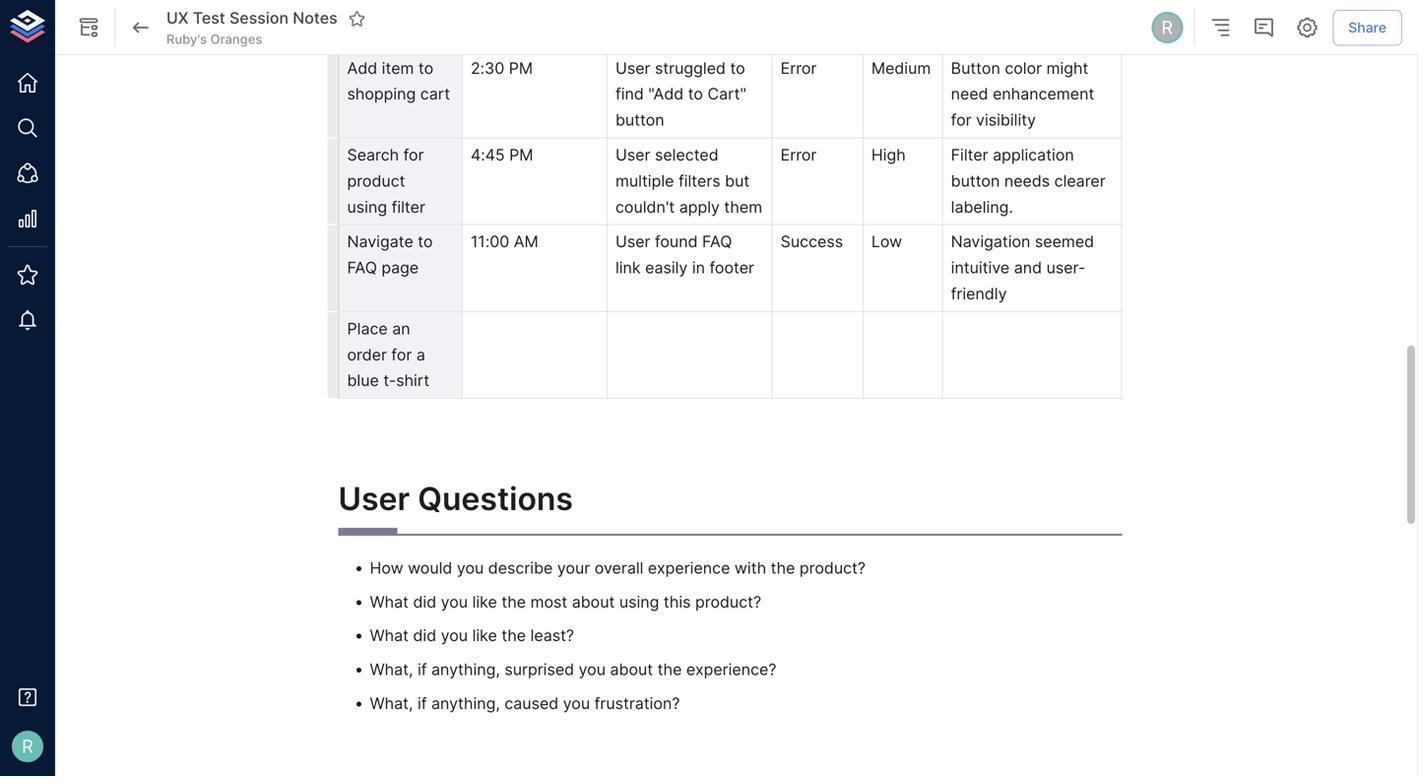 Task type: vqa. For each thing, say whether or not it's contained in the screenshot.


Task type: describe. For each thing, give the bounding box(es) containing it.
what, if anything, surprised you about the experience?
[[370, 660, 777, 679]]

an
[[392, 319, 410, 338]]

comments image
[[1252, 16, 1276, 39]]

to inside 'add item to shopping cart'
[[419, 58, 434, 78]]

you for what did you like the least?
[[441, 626, 468, 645]]

overall
[[595, 558, 644, 578]]

button color might need enhancement for visibility
[[951, 58, 1099, 130]]

find
[[616, 84, 644, 104]]

color
[[1005, 58, 1042, 78]]

user questions
[[338, 480, 573, 518]]

medium
[[872, 58, 931, 78]]

footer
[[710, 258, 755, 277]]

navigation seemed intuitive and user- friendly
[[951, 232, 1099, 303]]

ux
[[166, 9, 189, 28]]

anything, for surprised
[[431, 660, 500, 679]]

friendly
[[951, 284, 1007, 303]]

1 vertical spatial r button
[[6, 725, 49, 768]]

how
[[370, 558, 403, 578]]

search for product using filter
[[347, 145, 429, 217]]

2:30
[[471, 58, 505, 78]]

filter
[[951, 145, 989, 165]]

notes
[[293, 9, 338, 28]]

and
[[1014, 258, 1042, 277]]

ux test session notes
[[166, 9, 338, 28]]

shopping
[[347, 84, 416, 104]]

least?
[[531, 626, 574, 645]]

place
[[347, 319, 388, 338]]

describe
[[488, 558, 553, 578]]

"add
[[648, 84, 684, 104]]

with
[[735, 558, 767, 578]]

1 vertical spatial using
[[619, 592, 659, 612]]

labeling.
[[951, 197, 1013, 217]]

blue
[[347, 371, 379, 390]]

but
[[725, 171, 750, 191]]

1 vertical spatial about
[[610, 660, 653, 679]]

button
[[951, 58, 1001, 78]]

faq for navigate to faq page
[[347, 258, 377, 277]]

user for user found faq link easily in footer
[[616, 232, 651, 251]]

error for user struggled to find "add to cart" button
[[781, 58, 817, 78]]

clearer
[[1055, 171, 1106, 191]]

ruby's oranges link
[[166, 30, 262, 48]]

would
[[408, 558, 453, 578]]

them
[[724, 197, 763, 217]]

item
[[382, 58, 414, 78]]

like for most
[[472, 592, 497, 612]]

ruby's
[[166, 31, 207, 47]]

what, for what, if anything, surprised you about the experience?
[[370, 660, 413, 679]]

experience
[[648, 558, 730, 578]]

0 vertical spatial about
[[572, 592, 615, 612]]

you for what did you like the most about using this product?
[[441, 592, 468, 612]]

intuitive
[[951, 258, 1010, 277]]

table of contents image
[[1209, 16, 1233, 39]]

easily
[[645, 258, 688, 277]]

what, if anything, caused you frustration?
[[370, 694, 680, 713]]

for inside the place an order for a blue t-shirt
[[391, 345, 412, 364]]

the up frustration?
[[658, 660, 682, 679]]

using inside search for product using filter
[[347, 197, 387, 217]]

filters
[[679, 171, 721, 191]]

1 horizontal spatial r
[[1162, 17, 1173, 38]]

show wiki image
[[77, 16, 100, 39]]

cart"
[[708, 84, 747, 104]]

button inside the filter application button needs clearer labeling.
[[951, 171, 1000, 191]]

application
[[993, 145, 1074, 165]]

test
[[193, 9, 225, 28]]

need
[[951, 84, 989, 104]]

share
[[1349, 19, 1387, 36]]

cart
[[420, 84, 450, 104]]

questions
[[418, 480, 573, 518]]

t-
[[384, 371, 396, 390]]

success
[[781, 232, 843, 251]]

couldn't
[[616, 197, 675, 217]]

4:45 pm
[[471, 145, 533, 165]]

the right with
[[771, 558, 795, 578]]

product
[[347, 171, 405, 191]]

pm for 2:30 pm
[[509, 58, 533, 78]]

what for what did you like the least?
[[370, 626, 409, 645]]

you right surprised
[[579, 660, 606, 679]]

page
[[382, 258, 419, 277]]

filter
[[392, 197, 425, 217]]

caused
[[505, 694, 559, 713]]

place an order for a blue t-shirt
[[347, 319, 430, 390]]

surprised
[[505, 660, 574, 679]]

user selected multiple filters but couldn't apply them
[[616, 145, 763, 217]]

user for user struggled to find "add to cart" button
[[616, 58, 651, 78]]



Task type: locate. For each thing, give the bounding box(es) containing it.
using left "this"
[[619, 592, 659, 612]]

oranges
[[210, 31, 262, 47]]

faq inside user found faq link easily in footer
[[702, 232, 732, 251]]

like
[[472, 592, 497, 612], [472, 626, 497, 645]]

1 vertical spatial anything,
[[431, 694, 500, 713]]

0 vertical spatial r
[[1162, 17, 1173, 38]]

error
[[781, 58, 817, 78], [781, 145, 817, 165]]

navigation
[[951, 232, 1031, 251]]

faq up the footer
[[702, 232, 732, 251]]

for
[[951, 110, 972, 130], [403, 145, 424, 165], [391, 345, 412, 364]]

the
[[771, 558, 795, 578], [502, 592, 526, 612], [502, 626, 526, 645], [658, 660, 682, 679]]

0 vertical spatial using
[[347, 197, 387, 217]]

search
[[347, 145, 399, 165]]

1 horizontal spatial r button
[[1149, 9, 1186, 46]]

1 if from the top
[[418, 660, 427, 679]]

0 vertical spatial button
[[616, 110, 665, 130]]

what did you like the least?
[[370, 626, 574, 645]]

for inside button color might need enhancement for visibility
[[951, 110, 972, 130]]

you for how would you describe your overall experience with the product?
[[457, 558, 484, 578]]

anything, for caused
[[431, 694, 500, 713]]

1 vertical spatial what,
[[370, 694, 413, 713]]

if
[[418, 660, 427, 679], [418, 694, 427, 713]]

enhancement
[[993, 84, 1095, 104]]

1 vertical spatial did
[[413, 626, 437, 645]]

user up "find"
[[616, 58, 651, 78]]

0 vertical spatial like
[[472, 592, 497, 612]]

using
[[347, 197, 387, 217], [619, 592, 659, 612]]

2 did from the top
[[413, 626, 437, 645]]

like for least?
[[472, 626, 497, 645]]

2 anything, from the top
[[431, 694, 500, 713]]

using down 'product'
[[347, 197, 387, 217]]

product? for how would you describe your overall experience with the product?
[[800, 558, 866, 578]]

if for what, if anything, surprised you about the experience?
[[418, 660, 427, 679]]

user-
[[1047, 258, 1086, 277]]

0 vertical spatial if
[[418, 660, 427, 679]]

you down would
[[441, 626, 468, 645]]

to inside the navigate to faq page
[[418, 232, 433, 251]]

0 vertical spatial r button
[[1149, 9, 1186, 46]]

user struggled to find "add to cart" button
[[616, 58, 751, 130]]

1 horizontal spatial product?
[[800, 558, 866, 578]]

session
[[230, 9, 289, 28]]

1 vertical spatial product?
[[695, 592, 762, 612]]

for left a
[[391, 345, 412, 364]]

multiple
[[616, 171, 674, 191]]

faq inside the navigate to faq page
[[347, 258, 377, 277]]

user inside user selected multiple filters but couldn't apply them
[[616, 145, 651, 165]]

1 horizontal spatial button
[[951, 171, 1000, 191]]

1 anything, from the top
[[431, 660, 500, 679]]

user found faq link easily in footer
[[616, 232, 755, 277]]

navigate
[[347, 232, 414, 251]]

apply
[[679, 197, 720, 217]]

1 horizontal spatial faq
[[702, 232, 732, 251]]

to up page
[[418, 232, 433, 251]]

what,
[[370, 660, 413, 679], [370, 694, 413, 713]]

seemed
[[1035, 232, 1094, 251]]

0 vertical spatial what
[[370, 592, 409, 612]]

favorite image
[[348, 10, 366, 27]]

0 horizontal spatial r
[[22, 736, 33, 757]]

pm for 4:45 pm
[[509, 145, 533, 165]]

visibility
[[976, 110, 1036, 130]]

this
[[664, 592, 691, 612]]

you up what did you like the least?
[[441, 592, 468, 612]]

to
[[419, 58, 434, 78], [730, 58, 745, 78], [688, 84, 703, 104], [418, 232, 433, 251]]

faq down navigate
[[347, 258, 377, 277]]

1 horizontal spatial using
[[619, 592, 659, 612]]

1 vertical spatial like
[[472, 626, 497, 645]]

user up link
[[616, 232, 651, 251]]

to up cart
[[419, 58, 434, 78]]

did for what did you like the most about using this product?
[[413, 592, 437, 612]]

2 what from the top
[[370, 626, 409, 645]]

0 vertical spatial error
[[781, 58, 817, 78]]

error for user selected multiple filters but couldn't apply them
[[781, 145, 817, 165]]

user inside user found faq link easily in footer
[[616, 232, 651, 251]]

you right would
[[457, 558, 484, 578]]

product? down with
[[695, 592, 762, 612]]

what, for what, if anything, caused you frustration?
[[370, 694, 413, 713]]

low
[[872, 232, 902, 251]]

how would you describe your overall experience with the product?
[[370, 558, 866, 578]]

0 horizontal spatial faq
[[347, 258, 377, 277]]

like up what did you like the least?
[[472, 592, 497, 612]]

0 horizontal spatial button
[[616, 110, 665, 130]]

pm right 2:30
[[509, 58, 533, 78]]

2 error from the top
[[781, 145, 817, 165]]

filter application button needs clearer labeling.
[[951, 145, 1110, 217]]

you
[[457, 558, 484, 578], [441, 592, 468, 612], [441, 626, 468, 645], [579, 660, 606, 679], [563, 694, 590, 713]]

user for user selected multiple filters but couldn't apply them
[[616, 145, 651, 165]]

1 error from the top
[[781, 58, 817, 78]]

faq for user found faq link easily in footer
[[702, 232, 732, 251]]

found
[[655, 232, 698, 251]]

1 vertical spatial if
[[418, 694, 427, 713]]

1 did from the top
[[413, 592, 437, 612]]

user up the how
[[338, 480, 410, 518]]

if for what, if anything, caused you frustration?
[[418, 694, 427, 713]]

share button
[[1333, 10, 1403, 46]]

1 vertical spatial what
[[370, 626, 409, 645]]

2:30 pm
[[471, 58, 533, 78]]

to up cart"
[[730, 58, 745, 78]]

1 vertical spatial faq
[[347, 258, 377, 277]]

selected
[[655, 145, 719, 165]]

anything,
[[431, 660, 500, 679], [431, 694, 500, 713]]

r
[[1162, 17, 1173, 38], [22, 736, 33, 757]]

pm right 4:45
[[509, 145, 533, 165]]

a
[[417, 345, 425, 364]]

did
[[413, 592, 437, 612], [413, 626, 437, 645]]

shirt
[[396, 371, 430, 390]]

needs
[[1005, 171, 1050, 191]]

in
[[692, 258, 705, 277]]

0 horizontal spatial product?
[[695, 592, 762, 612]]

about down your
[[572, 592, 615, 612]]

1 vertical spatial button
[[951, 171, 1000, 191]]

add item to shopping cart
[[347, 58, 450, 104]]

0 vertical spatial pm
[[509, 58, 533, 78]]

user for user questions
[[338, 480, 410, 518]]

product? right with
[[800, 558, 866, 578]]

2 if from the top
[[418, 694, 427, 713]]

link
[[616, 258, 641, 277]]

for right search
[[403, 145, 424, 165]]

for inside search for product using filter
[[403, 145, 424, 165]]

1 vertical spatial error
[[781, 145, 817, 165]]

to down struggled
[[688, 84, 703, 104]]

am
[[514, 232, 539, 251]]

0 vertical spatial for
[[951, 110, 972, 130]]

1 vertical spatial r
[[22, 736, 33, 757]]

struggled
[[655, 58, 726, 78]]

0 vertical spatial what,
[[370, 660, 413, 679]]

might
[[1047, 58, 1089, 78]]

for down the 'need'
[[951, 110, 972, 130]]

about
[[572, 592, 615, 612], [610, 660, 653, 679]]

anything, left caused
[[431, 694, 500, 713]]

11:00 am
[[471, 232, 539, 251]]

button down "find"
[[616, 110, 665, 130]]

order
[[347, 345, 387, 364]]

what for what did you like the most about using this product?
[[370, 592, 409, 612]]

0 horizontal spatial r button
[[6, 725, 49, 768]]

ruby's oranges
[[166, 31, 262, 47]]

most
[[531, 592, 568, 612]]

anything, down what did you like the least?
[[431, 660, 500, 679]]

the left least?
[[502, 626, 526, 645]]

did for what did you like the least?
[[413, 626, 437, 645]]

2 vertical spatial for
[[391, 345, 412, 364]]

0 vertical spatial did
[[413, 592, 437, 612]]

add
[[347, 58, 377, 78]]

1 what, from the top
[[370, 660, 413, 679]]

1 like from the top
[[472, 592, 497, 612]]

frustration?
[[595, 694, 680, 713]]

0 vertical spatial anything,
[[431, 660, 500, 679]]

0 horizontal spatial using
[[347, 197, 387, 217]]

go back image
[[129, 16, 153, 39]]

faq
[[702, 232, 732, 251], [347, 258, 377, 277]]

navigate to faq page
[[347, 232, 437, 277]]

high
[[872, 145, 906, 165]]

settings image
[[1296, 16, 1319, 39]]

0 vertical spatial product?
[[800, 558, 866, 578]]

1 vertical spatial for
[[403, 145, 424, 165]]

you down what, if anything, surprised you about the experience?
[[563, 694, 590, 713]]

user inside user struggled to find "add to cart" button
[[616, 58, 651, 78]]

your
[[557, 558, 590, 578]]

about up frustration?
[[610, 660, 653, 679]]

11:00
[[471, 232, 510, 251]]

2 what, from the top
[[370, 694, 413, 713]]

button inside user struggled to find "add to cart" button
[[616, 110, 665, 130]]

the down describe
[[502, 592, 526, 612]]

2 like from the top
[[472, 626, 497, 645]]

like left least?
[[472, 626, 497, 645]]

what did you like the most about using this product?
[[370, 592, 762, 612]]

1 what from the top
[[370, 592, 409, 612]]

r button
[[1149, 9, 1186, 46], [6, 725, 49, 768]]

button down filter
[[951, 171, 1000, 191]]

0 vertical spatial faq
[[702, 232, 732, 251]]

4:45
[[471, 145, 505, 165]]

button
[[616, 110, 665, 130], [951, 171, 1000, 191]]

user up multiple
[[616, 145, 651, 165]]

experience?
[[686, 660, 777, 679]]

1 vertical spatial pm
[[509, 145, 533, 165]]

product? for what did you like the most about using this product?
[[695, 592, 762, 612]]



